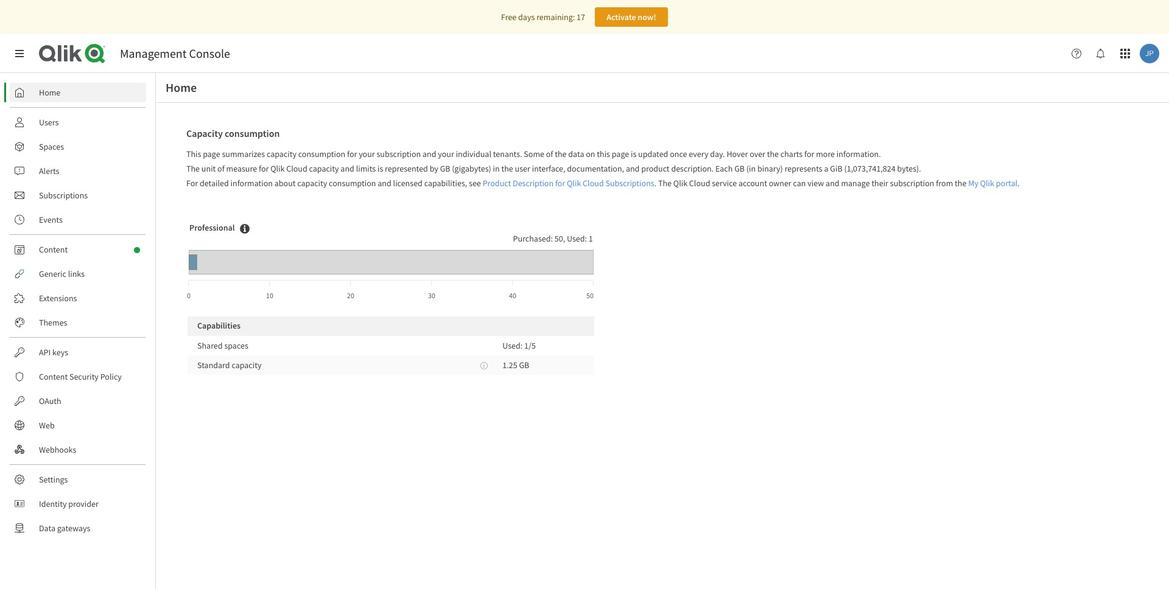 Task type: vqa. For each thing, say whether or not it's contained in the screenshot.
142 Priority
no



Task type: describe. For each thing, give the bounding box(es) containing it.
data
[[568, 149, 584, 160]]

information.
[[837, 149, 881, 160]]

home link
[[10, 83, 146, 102]]

gib
[[830, 163, 843, 174]]

portal
[[996, 178, 1018, 189]]

my qlik portal link
[[969, 178, 1018, 189]]

0 vertical spatial is
[[631, 149, 637, 160]]

content security policy
[[39, 372, 122, 383]]

qlik down description.
[[674, 178, 688, 189]]

capacity up about
[[267, 149, 297, 160]]

my
[[969, 178, 979, 189]]

policy
[[100, 372, 122, 383]]

purchased:
[[513, 233, 553, 244]]

0 horizontal spatial of
[[218, 163, 225, 174]]

web
[[39, 420, 55, 431]]

free
[[501, 12, 517, 23]]

standard
[[197, 360, 230, 371]]

events
[[39, 214, 63, 225]]

by
[[430, 163, 439, 174]]

1 your from the left
[[359, 149, 375, 160]]

generic links link
[[10, 264, 146, 284]]

in
[[493, 163, 500, 174]]

data
[[39, 523, 55, 534]]

hover
[[727, 149, 748, 160]]

capacity down spaces
[[232, 360, 262, 371]]

description
[[513, 178, 554, 189]]

for up the 'information'
[[259, 163, 269, 174]]

and down gib
[[826, 178, 840, 189]]

keys
[[52, 347, 68, 358]]

identity provider link
[[10, 495, 146, 514]]

the chart shows the total for the subscription. element
[[235, 224, 249, 236]]

1 horizontal spatial home
[[166, 80, 197, 95]]

0 vertical spatial consumption
[[225, 127, 280, 139]]

qlik down documentation,
[[567, 178, 581, 189]]

bytes).
[[898, 163, 921, 174]]

once
[[670, 149, 687, 160]]

api
[[39, 347, 51, 358]]

subscriptions link
[[10, 186, 146, 205]]

binary)
[[758, 163, 783, 174]]

gateways
[[57, 523, 90, 534]]

extensions
[[39, 293, 77, 304]]

limits
[[356, 163, 376, 174]]

console
[[189, 46, 230, 61]]

activate
[[607, 12, 636, 23]]

for
[[186, 178, 198, 189]]

content for content
[[39, 244, 68, 255]]

some
[[524, 149, 545, 160]]

generic links
[[39, 269, 85, 280]]

capabilities
[[197, 321, 241, 332]]

identity provider
[[39, 499, 99, 510]]

and left licensed
[[378, 178, 392, 189]]

capacity right about
[[297, 178, 327, 189]]

their
[[872, 178, 889, 189]]

interface,
[[532, 163, 566, 174]]

(in
[[747, 163, 756, 174]]

2 vertical spatial consumption
[[329, 178, 376, 189]]

the left data
[[555, 149, 567, 160]]

50,
[[555, 233, 565, 244]]

themes
[[39, 317, 67, 328]]

capacity consumption
[[186, 127, 280, 139]]

for up represents
[[805, 149, 815, 160]]

view
[[808, 178, 824, 189]]

webhooks
[[39, 445, 76, 456]]

1 page from the left
[[203, 149, 220, 160]]

service
[[712, 178, 737, 189]]

17
[[577, 12, 585, 23]]

management console element
[[120, 46, 230, 61]]

a
[[824, 163, 829, 174]]

security
[[69, 372, 99, 383]]

description.
[[671, 163, 714, 174]]

oauth
[[39, 396, 61, 407]]

every
[[689, 149, 709, 160]]

spaces link
[[10, 137, 146, 157]]

product
[[483, 178, 511, 189]]

qlik right my
[[981, 178, 995, 189]]

spaces
[[224, 340, 248, 351]]

web link
[[10, 416, 146, 436]]

user
[[515, 163, 530, 174]]

individual
[[456, 149, 492, 160]]

1 vertical spatial the
[[658, 178, 672, 189]]

information
[[231, 178, 273, 189]]

activate now! link
[[595, 7, 668, 27]]

1 . from the left
[[655, 178, 657, 189]]

product description for qlik cloud subscriptions link
[[483, 178, 655, 189]]

see
[[469, 178, 481, 189]]

remaining:
[[537, 12, 575, 23]]

documentation,
[[567, 163, 624, 174]]

0 horizontal spatial gb
[[440, 163, 450, 174]]

1 horizontal spatial subscription
[[890, 178, 935, 189]]

and up by on the left top of page
[[423, 149, 436, 160]]

settings link
[[10, 470, 146, 490]]

1 vertical spatial is
[[378, 163, 383, 174]]

qlik up about
[[271, 163, 285, 174]]

about
[[275, 178, 296, 189]]



Task type: locate. For each thing, give the bounding box(es) containing it.
gb right by on the left top of page
[[440, 163, 450, 174]]

1 content from the top
[[39, 244, 68, 255]]

themes link
[[10, 313, 146, 333]]

. down product
[[655, 178, 657, 189]]

0 vertical spatial subscriptions
[[606, 178, 655, 189]]

home up users
[[39, 87, 60, 98]]

management console
[[120, 46, 230, 61]]

more
[[816, 149, 835, 160]]

2 horizontal spatial cloud
[[689, 178, 710, 189]]

content inside the "content" link
[[39, 244, 68, 255]]

owner
[[769, 178, 792, 189]]

1 vertical spatial subscriptions
[[39, 190, 88, 201]]

0 horizontal spatial is
[[378, 163, 383, 174]]

used: left 1
[[567, 233, 587, 244]]

new connector image
[[134, 247, 140, 253]]

1 vertical spatial used:
[[503, 340, 523, 351]]

0 horizontal spatial home
[[39, 87, 60, 98]]

0 vertical spatial subscription
[[377, 149, 421, 160]]

0 horizontal spatial .
[[655, 178, 657, 189]]

your up by on the left top of page
[[438, 149, 454, 160]]

this page summarizes capacity consumption for your subscription and your individual tenants. some of the data on this page is updated once every day. hover over the charts for more information. the unit of measure for qlik cloud capacity and limits is represented by gb (gigabytes) in the user interface, documentation, and product description. each gb (in binary) represents a gib (1,073,741,824 bytes). for detailed information about capacity consumption and licensed capabilities, see product description for qlik cloud subscriptions . the qlik cloud service account owner can view and manage their subscription from the my qlik portal .
[[186, 149, 1020, 189]]

can
[[793, 178, 806, 189]]

represented
[[385, 163, 428, 174]]

1 horizontal spatial of
[[546, 149, 553, 160]]

1 vertical spatial subscription
[[890, 178, 935, 189]]

0 vertical spatial of
[[546, 149, 553, 160]]

events link
[[10, 210, 146, 230]]

1 vertical spatial content
[[39, 372, 68, 383]]

manage
[[841, 178, 870, 189]]

subscription down bytes).
[[890, 178, 935, 189]]

1 horizontal spatial the
[[658, 178, 672, 189]]

subscription up represented
[[377, 149, 421, 160]]

of up interface,
[[546, 149, 553, 160]]

1 vertical spatial consumption
[[298, 149, 345, 160]]

data gateways
[[39, 523, 90, 534]]

is
[[631, 149, 637, 160], [378, 163, 383, 174]]

. right my
[[1018, 178, 1020, 189]]

capabilities,
[[424, 178, 467, 189]]

shared spaces
[[197, 340, 248, 351]]

2 horizontal spatial gb
[[735, 163, 745, 174]]

subscriptions inside navigation pane element
[[39, 190, 88, 201]]

content up generic
[[39, 244, 68, 255]]

(1,073,741,824
[[844, 163, 896, 174]]

0 horizontal spatial cloud
[[286, 163, 307, 174]]

gb right 1.25
[[519, 360, 530, 371]]

content
[[39, 244, 68, 255], [39, 372, 68, 383]]

charts
[[781, 149, 803, 160]]

your up "limits"
[[359, 149, 375, 160]]

subscriptions down product
[[606, 178, 655, 189]]

capacity
[[186, 127, 223, 139]]

page
[[203, 149, 220, 160], [612, 149, 629, 160]]

the up binary)
[[767, 149, 779, 160]]

page up unit
[[203, 149, 220, 160]]

gb left (in
[[735, 163, 745, 174]]

james peterson image
[[1140, 44, 1160, 63]]

alerts link
[[10, 161, 146, 181]]

users link
[[10, 113, 146, 132]]

data gateways link
[[10, 519, 146, 538]]

1 horizontal spatial subscriptions
[[606, 178, 655, 189]]

(gigabytes)
[[452, 163, 491, 174]]

this
[[597, 149, 610, 160]]

content for content security policy
[[39, 372, 68, 383]]

licensed
[[393, 178, 423, 189]]

1 horizontal spatial is
[[631, 149, 637, 160]]

product
[[641, 163, 670, 174]]

0 horizontal spatial subscription
[[377, 149, 421, 160]]

api keys link
[[10, 343, 146, 362]]

2 . from the left
[[1018, 178, 1020, 189]]

alerts
[[39, 166, 59, 177]]

the left my
[[955, 178, 967, 189]]

consumption
[[225, 127, 280, 139], [298, 149, 345, 160], [329, 178, 376, 189]]

content security policy link
[[10, 367, 146, 387]]

home
[[166, 80, 197, 95], [39, 87, 60, 98]]

and left "limits"
[[341, 163, 354, 174]]

the chart shows the total for the subscription. image
[[240, 224, 249, 234]]

the down product
[[658, 178, 672, 189]]

0 horizontal spatial the
[[186, 163, 200, 174]]

is left updated
[[631, 149, 637, 160]]

2 your from the left
[[438, 149, 454, 160]]

2 page from the left
[[612, 149, 629, 160]]

this
[[186, 149, 201, 160]]

standard capacity
[[197, 360, 262, 371]]

subscriptions inside this page summarizes capacity consumption for your subscription and your individual tenants. some of the data on this page is updated once every day. hover over the charts for more information. the unit of measure for qlik cloud capacity and limits is represented by gb (gigabytes) in the user interface, documentation, and product description. each gb (in binary) represents a gib (1,073,741,824 bytes). for detailed information about capacity consumption and licensed capabilities, see product description for qlik cloud subscriptions . the qlik cloud service account owner can view and manage their subscription from the my qlik portal .
[[606, 178, 655, 189]]

links
[[68, 269, 85, 280]]

capacity
[[267, 149, 297, 160], [309, 163, 339, 174], [297, 178, 327, 189], [232, 360, 262, 371]]

0 horizontal spatial subscriptions
[[39, 190, 88, 201]]

account
[[739, 178, 767, 189]]

qlik
[[271, 163, 285, 174], [567, 178, 581, 189], [674, 178, 688, 189], [981, 178, 995, 189]]

for
[[347, 149, 357, 160], [805, 149, 815, 160], [259, 163, 269, 174], [555, 178, 565, 189]]

navigation pane element
[[0, 78, 155, 543]]

used: left 1/5 on the left
[[503, 340, 523, 351]]

capacity left "limits"
[[309, 163, 339, 174]]

represents
[[785, 163, 823, 174]]

home inside navigation pane element
[[39, 87, 60, 98]]

measure
[[226, 163, 257, 174]]

free days remaining: 17
[[501, 12, 585, 23]]

updated
[[638, 149, 668, 160]]

home down management console
[[166, 80, 197, 95]]

content inside content security policy "link"
[[39, 372, 68, 383]]

cloud down documentation,
[[583, 178, 604, 189]]

2 content from the top
[[39, 372, 68, 383]]

0 vertical spatial content
[[39, 244, 68, 255]]

0 horizontal spatial your
[[359, 149, 375, 160]]

and
[[423, 149, 436, 160], [341, 163, 354, 174], [626, 163, 640, 174], [378, 178, 392, 189], [826, 178, 840, 189]]

shared
[[197, 340, 223, 351]]

content down api keys
[[39, 372, 68, 383]]

spaces
[[39, 141, 64, 152]]

management
[[120, 46, 187, 61]]

is right "limits"
[[378, 163, 383, 174]]

settings
[[39, 474, 68, 485]]

1 vertical spatial of
[[218, 163, 225, 174]]

0 vertical spatial used:
[[567, 233, 587, 244]]

oauth link
[[10, 392, 146, 411]]

1 horizontal spatial .
[[1018, 178, 1020, 189]]

0 horizontal spatial used:
[[503, 340, 523, 351]]

summarizes
[[222, 149, 265, 160]]

on
[[586, 149, 595, 160]]

of right unit
[[218, 163, 225, 174]]

0 vertical spatial the
[[186, 163, 200, 174]]

1 horizontal spatial gb
[[519, 360, 530, 371]]

1 horizontal spatial your
[[438, 149, 454, 160]]

1 horizontal spatial cloud
[[583, 178, 604, 189]]

close sidebar menu image
[[15, 49, 24, 58]]

1 horizontal spatial used:
[[567, 233, 587, 244]]

for up "limits"
[[347, 149, 357, 160]]

0 horizontal spatial page
[[203, 149, 220, 160]]

page right the this
[[612, 149, 629, 160]]

1.25
[[503, 360, 518, 371]]

1/5
[[525, 340, 536, 351]]

provider
[[68, 499, 99, 510]]

1.25 gb
[[503, 360, 530, 371]]

days
[[518, 12, 535, 23]]

used: 1/5
[[503, 340, 536, 351]]

cloud down description.
[[689, 178, 710, 189]]

your
[[359, 149, 375, 160], [438, 149, 454, 160]]

for down interface,
[[555, 178, 565, 189]]

1 horizontal spatial page
[[612, 149, 629, 160]]

the down this
[[186, 163, 200, 174]]

tenants.
[[493, 149, 522, 160]]

of
[[546, 149, 553, 160], [218, 163, 225, 174]]

1
[[589, 233, 593, 244]]

subscriptions up events
[[39, 190, 88, 201]]

each
[[716, 163, 733, 174]]

purchased: 50, used: 1
[[513, 233, 593, 244]]

cloud up about
[[286, 163, 307, 174]]

and left product
[[626, 163, 640, 174]]

the right in at the left of page
[[502, 163, 513, 174]]



